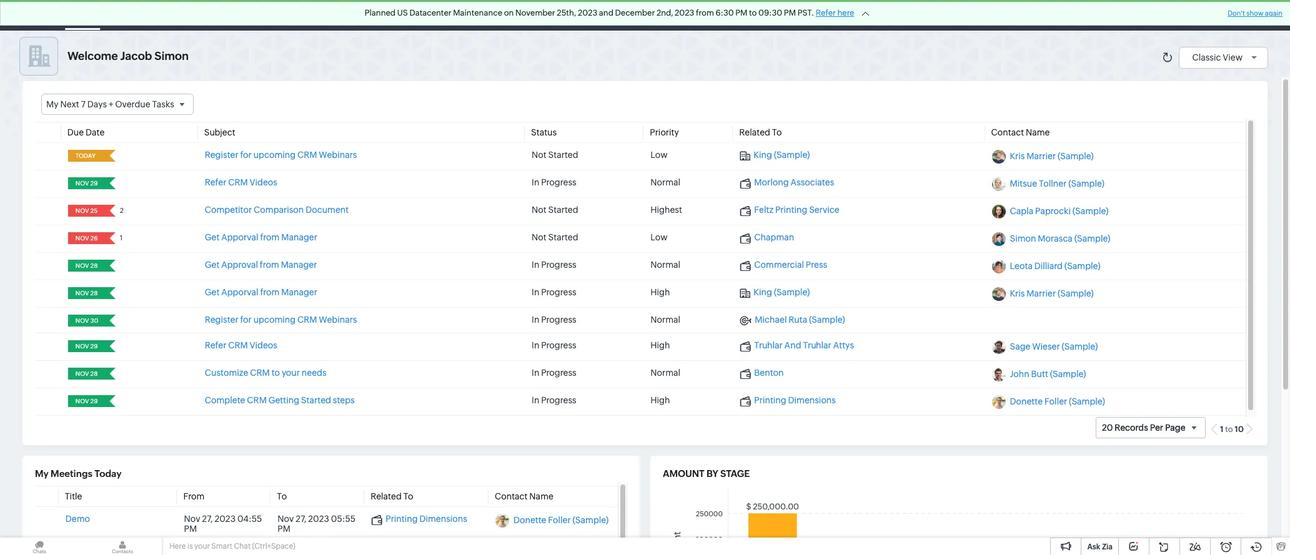 Task type: describe. For each thing, give the bounding box(es) containing it.
truhlar and truhlar attys
[[754, 341, 854, 351]]

don't
[[1228, 9, 1245, 17]]

ask zia
[[1087, 543, 1113, 552]]

john butt (sample)
[[1010, 369, 1086, 379]]

don't show again
[[1228, 9, 1283, 17]]

trial
[[1036, 6, 1052, 15]]

maintenance
[[453, 8, 502, 17]]

contact for rightmost contact name link
[[991, 128, 1024, 138]]

chapman
[[754, 233, 794, 243]]

upgrade
[[1006, 16, 1042, 24]]

progress for morlong
[[541, 178, 576, 188]]

2 vertical spatial to
[[1225, 425, 1233, 434]]

started for king (sample)
[[548, 150, 578, 160]]

approval
[[221, 260, 258, 270]]

1 vertical spatial your
[[194, 542, 210, 551]]

1 horizontal spatial donette foller (sample)
[[1010, 397, 1105, 407]]

king for high
[[754, 288, 772, 298]]

here
[[169, 542, 186, 551]]

nov 27, 2023 05:55 pm
[[278, 514, 355, 534]]

dilliard
[[1034, 261, 1063, 271]]

normal for commercial
[[651, 260, 680, 270]]

refer crm videos for normal
[[205, 178, 277, 188]]

needs
[[302, 368, 326, 378]]

1 horizontal spatial donette
[[1010, 397, 1043, 407]]

6 in from the top
[[532, 368, 539, 378]]

0 vertical spatial related
[[739, 128, 770, 138]]

refer for high
[[205, 341, 226, 351]]

05:55
[[331, 514, 355, 524]]

my for my meetings today
[[35, 469, 49, 479]]

products link
[[556, 0, 612, 30]]

steps
[[333, 396, 355, 406]]

smart
[[211, 542, 232, 551]]

customize crm to your needs
[[205, 368, 326, 378]]

in progress for morlong
[[532, 178, 576, 188]]

register for upcoming crm webinars for not
[[205, 150, 357, 160]]

in for printing
[[532, 396, 539, 406]]

attys
[[833, 341, 854, 351]]

nov 27, 2023 04:55 pm
[[184, 514, 262, 534]]

king (sample) for low
[[754, 150, 810, 160]]

enterprise-trial upgrade
[[995, 6, 1052, 24]]

competitor
[[205, 205, 252, 215]]

progress for commercial
[[541, 260, 576, 270]]

not started for king
[[532, 150, 578, 160]]

mitsue
[[1010, 179, 1037, 189]]

0 horizontal spatial donette foller (sample)
[[514, 515, 609, 525]]

0 horizontal spatial dimensions
[[419, 514, 467, 524]]

show
[[1247, 9, 1264, 17]]

kris for high
[[1010, 289, 1025, 299]]

videos for high
[[250, 341, 277, 351]]

in progress for michael
[[532, 315, 576, 325]]

low for chapman
[[651, 233, 668, 243]]

not started for feltz
[[532, 205, 578, 215]]

and
[[599, 8, 613, 17]]

zia
[[1102, 543, 1113, 552]]

commercial press
[[754, 260, 827, 270]]

meetings link
[[349, 0, 407, 30]]

0 vertical spatial related to
[[739, 128, 782, 138]]

my for my next 7 days + overdue tasks
[[46, 99, 58, 109]]

get for high
[[205, 288, 219, 298]]

create menu element
[[1070, 0, 1101, 30]]

27, for nov 27, 2023 04:55 pm
[[202, 514, 213, 524]]

normal for morlong
[[651, 178, 680, 188]]

welcome
[[67, 49, 118, 62]]

progress for michael
[[541, 315, 576, 325]]

1 horizontal spatial foller
[[1045, 397, 1067, 407]]

search element
[[1101, 0, 1126, 31]]

november
[[515, 8, 555, 17]]

in progress for printing
[[532, 396, 576, 406]]

demo
[[66, 514, 90, 524]]

overdue
[[115, 99, 150, 109]]

register for upcoming crm webinars link for not started
[[205, 150, 357, 160]]

0 vertical spatial refer
[[816, 8, 836, 17]]

manager for low
[[281, 233, 317, 243]]

not for king
[[532, 150, 546, 160]]

amount
[[663, 469, 705, 479]]

register for upcoming crm webinars for in
[[205, 315, 357, 325]]

getting
[[268, 396, 299, 406]]

2023 inside nov 27, 2023 05:55 pm
[[308, 514, 329, 524]]

michael ruta (sample) link
[[740, 315, 845, 326]]

planned us datacenter maintenance on november 25th, 2023 and december 2nd, 2023 from 6:30 pm to 09:30 pm pst. refer here
[[365, 8, 854, 17]]

signals element
[[1126, 0, 1150, 31]]

get apporval from manager for in
[[205, 288, 317, 298]]

from for low
[[260, 233, 280, 243]]

get apporval from manager link for in progress
[[205, 288, 317, 298]]

classic view link
[[1192, 52, 1261, 62]]

0 vertical spatial printing
[[775, 205, 807, 215]]

kris for low
[[1010, 151, 1025, 161]]

kris marrier (sample) link for low
[[1010, 151, 1094, 161]]

refer crm videos for high
[[205, 341, 277, 351]]

2023 inside nov 27, 2023 04:55 pm
[[215, 514, 236, 524]]

simon morasca (sample) link
[[1010, 234, 1111, 244]]

3 not started from the top
[[532, 233, 578, 243]]

1 vertical spatial meetings
[[51, 469, 92, 479]]

morlong associates link
[[740, 178, 834, 189]]

2 horizontal spatial to
[[772, 128, 782, 138]]

enterprise-
[[995, 6, 1036, 15]]

wieser
[[1032, 342, 1060, 352]]

2 truhlar from the left
[[803, 341, 831, 351]]

complete
[[205, 396, 245, 406]]

1 horizontal spatial donette foller (sample) link
[[1010, 397, 1105, 407]]

sage wieser (sample)
[[1010, 342, 1098, 352]]

0 vertical spatial simon
[[154, 49, 189, 62]]

on
[[504, 8, 514, 17]]

customize crm to your needs link
[[205, 368, 326, 378]]

contacts image
[[83, 538, 162, 555]]

1 vertical spatial donette
[[514, 515, 546, 525]]

projects
[[885, 10, 918, 20]]

next
[[60, 99, 79, 109]]

status
[[531, 128, 557, 138]]

setup element
[[1201, 0, 1226, 31]]

nov for nov 27, 2023 04:55 pm
[[184, 514, 200, 524]]

1 for 1
[[120, 234, 123, 242]]

1 vertical spatial printing dimensions
[[386, 514, 467, 524]]

paprocki
[[1035, 206, 1071, 216]]

(ctrl+space)
[[252, 542, 295, 551]]

quotes link
[[612, 0, 662, 30]]

get apporval from manager for not
[[205, 233, 317, 243]]

in for truhlar
[[532, 341, 539, 351]]

normal for michael
[[651, 315, 680, 325]]

marrier for high
[[1027, 289, 1056, 299]]

subject link
[[204, 128, 235, 138]]

highest
[[651, 205, 682, 215]]

ask
[[1087, 543, 1100, 552]]

competitor comparison document
[[205, 205, 349, 215]]

commercial press link
[[740, 260, 827, 271]]

0 vertical spatial to
[[749, 8, 757, 17]]

calls
[[417, 10, 437, 20]]

manager for high
[[281, 288, 317, 298]]

0 vertical spatial printing dimensions link
[[740, 396, 836, 407]]

chapman link
[[740, 233, 794, 244]]

purchase orders link
[[733, 0, 821, 30]]

services
[[831, 10, 865, 20]]

1 vertical spatial contact name link
[[495, 492, 553, 502]]

1 vertical spatial contact name
[[495, 492, 553, 502]]

webinars for in progress
[[319, 315, 357, 325]]

to link
[[277, 492, 287, 502]]

register for upcoming crm webinars link for in progress
[[205, 315, 357, 325]]

mitsue tollner (sample) link
[[1010, 179, 1105, 189]]

from left 6:30
[[696, 8, 714, 17]]

10
[[1235, 425, 1244, 434]]

planned
[[365, 8, 396, 17]]

1 vertical spatial printing
[[754, 396, 786, 406]]

my next 7 days + overdue tasks
[[46, 99, 174, 109]]

1 vertical spatial donette foller (sample) link
[[514, 515, 609, 525]]

projects link
[[875, 0, 928, 30]]

capla paprocki (sample) link
[[1010, 206, 1109, 216]]

2
[[120, 207, 124, 214]]

quotes
[[622, 10, 652, 20]]

sales orders
[[672, 10, 723, 20]]

0 vertical spatial name
[[1026, 128, 1050, 138]]

from for normal
[[260, 260, 279, 270]]

from for high
[[260, 288, 280, 298]]

john
[[1010, 369, 1029, 379]]

0 horizontal spatial foller
[[548, 515, 571, 525]]

My Next 7 Days + Overdue Tasks field
[[41, 94, 194, 115]]

subject
[[204, 128, 235, 138]]

orders for purchase orders
[[783, 10, 811, 20]]

27, for nov 27, 2023 05:55 pm
[[296, 514, 306, 524]]

is
[[187, 542, 193, 551]]

1 vertical spatial related
[[371, 492, 402, 502]]

products
[[566, 10, 602, 20]]

capla paprocki (sample)
[[1010, 206, 1109, 216]]

date
[[86, 128, 105, 138]]

1 horizontal spatial dimensions
[[788, 396, 836, 406]]

tollner
[[1039, 179, 1067, 189]]

my meetings today
[[35, 469, 122, 479]]

register for not started
[[205, 150, 238, 160]]

datacenter
[[409, 8, 451, 17]]

1 horizontal spatial contact name
[[991, 128, 1050, 138]]

for for not
[[240, 150, 252, 160]]

0 horizontal spatial to
[[272, 368, 280, 378]]

sales
[[672, 10, 694, 20]]

+
[[109, 99, 113, 109]]

from
[[183, 492, 205, 502]]

get approval from manager
[[205, 260, 317, 270]]

feltz
[[754, 205, 774, 215]]



Task type: locate. For each thing, give the bounding box(es) containing it.
benton link
[[740, 368, 784, 379]]

2 get apporval from manager from the top
[[205, 288, 317, 298]]

2 marrier from the top
[[1027, 289, 1056, 299]]

contact for bottommost contact name link
[[495, 492, 528, 502]]

1 high from the top
[[651, 288, 670, 298]]

orders inside "link"
[[695, 10, 723, 20]]

4 in from the top
[[532, 315, 539, 325]]

webinars up needs
[[319, 315, 357, 325]]

1 horizontal spatial printing dimensions
[[754, 396, 836, 406]]

2 not started from the top
[[532, 205, 578, 215]]

1 low from the top
[[651, 150, 668, 160]]

register down subject 'link'
[[205, 150, 238, 160]]

status link
[[531, 128, 557, 138]]

1 kris marrier (sample) link from the top
[[1010, 151, 1094, 161]]

king (sample) down commercial press link at the top of page
[[754, 288, 810, 298]]

7 in from the top
[[532, 396, 539, 406]]

1 king (sample) link from the top
[[740, 150, 810, 161]]

1 vertical spatial high
[[651, 341, 670, 351]]

late by  days image
[[104, 152, 120, 159]]

0 horizontal spatial to
[[277, 492, 287, 502]]

1 marrier from the top
[[1027, 151, 1056, 161]]

1 horizontal spatial contact name link
[[991, 128, 1050, 138]]

progress for king
[[541, 288, 576, 298]]

refer up competitor
[[205, 178, 226, 188]]

0 vertical spatial your
[[282, 368, 300, 378]]

1 in from the top
[[532, 178, 539, 188]]

1 vertical spatial get
[[205, 260, 219, 270]]

2 not from the top
[[532, 205, 546, 215]]

register for upcoming crm webinars link up customize crm to your needs
[[205, 315, 357, 325]]

videos for normal
[[250, 178, 277, 188]]

2 register for upcoming crm webinars link from the top
[[205, 315, 357, 325]]

6 in progress from the top
[[532, 368, 576, 378]]

1 webinars from the top
[[319, 150, 357, 160]]

0 vertical spatial contact name link
[[991, 128, 1050, 138]]

1 vertical spatial get apporval from manager link
[[205, 288, 317, 298]]

progress for printing
[[541, 396, 576, 406]]

us
[[397, 8, 408, 17]]

1 apporval from the top
[[221, 233, 258, 243]]

3 not from the top
[[532, 233, 546, 243]]

1 vertical spatial king (sample)
[[754, 288, 810, 298]]

register for upcoming crm webinars
[[205, 150, 357, 160], [205, 315, 357, 325]]

donette foller (sample)
[[1010, 397, 1105, 407], [514, 515, 609, 525]]

from right approval on the left top
[[260, 260, 279, 270]]

2023 right 2nd,
[[675, 8, 694, 17]]

1 king (sample) from the top
[[754, 150, 810, 160]]

1 register from the top
[[205, 150, 238, 160]]

king (sample) link up morlong
[[740, 150, 810, 161]]

0 vertical spatial marrier
[[1027, 151, 1056, 161]]

3 progress from the top
[[541, 288, 576, 298]]

printing down morlong associates link
[[775, 205, 807, 215]]

1 vertical spatial to
[[272, 368, 280, 378]]

0 vertical spatial 1
[[120, 234, 123, 242]]

2 27, from the left
[[296, 514, 306, 524]]

0 horizontal spatial 27,
[[202, 514, 213, 524]]

1 refer crm videos from the top
[[205, 178, 277, 188]]

kris marrier (sample) link down 'dilliard'
[[1010, 289, 1094, 299]]

refer for normal
[[205, 178, 226, 188]]

0 vertical spatial upcoming
[[253, 150, 296, 160]]

0 vertical spatial related to link
[[739, 128, 782, 138]]

manager
[[281, 233, 317, 243], [281, 260, 317, 270], [281, 288, 317, 298]]

1 get from the top
[[205, 233, 219, 243]]

get down competitor
[[205, 233, 219, 243]]

2 normal from the top
[[651, 260, 680, 270]]

your right is
[[194, 542, 210, 551]]

refer crm videos link for normal
[[205, 178, 277, 188]]

kris
[[1010, 151, 1025, 161], [1010, 289, 1025, 299]]

meetings left calls link
[[359, 10, 397, 20]]

1 in progress from the top
[[532, 178, 576, 188]]

meetings up title link
[[51, 469, 92, 479]]

kris marrier (sample) for high
[[1010, 289, 1094, 299]]

days
[[87, 99, 107, 109]]

feltz printing service link
[[740, 205, 840, 216]]

2 vertical spatial printing
[[386, 514, 418, 524]]

0 horizontal spatial donette
[[514, 515, 546, 525]]

create menu image
[[1078, 8, 1093, 23]]

high for truhlar
[[651, 341, 670, 351]]

2 orders from the left
[[783, 10, 811, 20]]

started for feltz printing service
[[548, 205, 578, 215]]

1 horizontal spatial your
[[282, 368, 300, 378]]

nov down "to" link
[[278, 514, 294, 524]]

kris marrier (sample) for low
[[1010, 151, 1094, 161]]

1 vertical spatial printing dimensions link
[[371, 514, 467, 525]]

low
[[651, 150, 668, 160], [651, 233, 668, 243]]

1 get apporval from manager from the top
[[205, 233, 317, 243]]

1 horizontal spatial 1
[[1220, 425, 1224, 434]]

pm inside nov 27, 2023 04:55 pm
[[184, 524, 197, 534]]

apporval for not
[[221, 233, 258, 243]]

simon right jacob
[[154, 49, 189, 62]]

1 vertical spatial refer
[[205, 178, 226, 188]]

refer crm videos up competitor
[[205, 178, 277, 188]]

pm up (ctrl+space)
[[278, 524, 291, 534]]

king (sample) link for low
[[740, 150, 810, 161]]

4 in progress from the top
[[532, 315, 576, 325]]

1 to 10
[[1220, 425, 1244, 434]]

1 vertical spatial foller
[[548, 515, 571, 525]]

morasca
[[1038, 234, 1073, 244]]

webinars for not started
[[319, 150, 357, 160]]

upcoming for not
[[253, 150, 296, 160]]

0 horizontal spatial related to link
[[371, 492, 413, 502]]

refer crm videos link
[[205, 178, 277, 188], [205, 341, 277, 351]]

profile image
[[1226, 0, 1261, 30]]

0 vertical spatial dimensions
[[788, 396, 836, 406]]

1 down 2 at the left top of page
[[120, 234, 123, 242]]

register up customize
[[205, 315, 238, 325]]

printing dimensions link
[[740, 396, 836, 407], [371, 514, 467, 525]]

0 vertical spatial king (sample) link
[[740, 150, 810, 161]]

0 vertical spatial foller
[[1045, 397, 1067, 407]]

sage wieser (sample) link
[[1010, 342, 1098, 352]]

27, inside nov 27, 2023 04:55 pm
[[202, 514, 213, 524]]

commercial
[[754, 260, 804, 270]]

2 kris marrier (sample) link from the top
[[1010, 289, 1094, 299]]

and
[[784, 341, 801, 351]]

to left 10
[[1225, 425, 1233, 434]]

0 vertical spatial for
[[240, 150, 252, 160]]

2 high from the top
[[651, 341, 670, 351]]

2 vertical spatial high
[[651, 396, 670, 406]]

butt
[[1031, 369, 1048, 379]]

morlong
[[754, 178, 789, 188]]

get apporval from manager down get approval from manager link
[[205, 288, 317, 298]]

(sample)
[[774, 150, 810, 160], [1058, 151, 1094, 161], [1068, 179, 1105, 189], [1073, 206, 1109, 216], [1074, 234, 1111, 244], [1064, 261, 1101, 271], [774, 288, 810, 298], [1058, 289, 1094, 299], [809, 315, 845, 325], [1062, 342, 1098, 352], [1050, 369, 1086, 379], [1069, 397, 1105, 407], [573, 515, 609, 525]]

2 progress from the top
[[541, 260, 576, 270]]

0 vertical spatial refer crm videos
[[205, 178, 277, 188]]

1 vertical spatial related to
[[371, 492, 413, 502]]

1 vertical spatial simon
[[1010, 234, 1036, 244]]

view
[[1223, 52, 1243, 62]]

5 in progress from the top
[[532, 341, 576, 351]]

truhlar right the and at the right bottom of page
[[803, 341, 831, 351]]

calls link
[[407, 0, 447, 30]]

27,
[[202, 514, 213, 524], [296, 514, 306, 524]]

0 vertical spatial webinars
[[319, 150, 357, 160]]

1 vertical spatial king (sample) link
[[740, 288, 810, 298]]

king up michael
[[754, 288, 772, 298]]

normal
[[651, 178, 680, 188], [651, 260, 680, 270], [651, 315, 680, 325], [651, 368, 680, 378]]

1 register for upcoming crm webinars link from the top
[[205, 150, 357, 160]]

refer right pst.
[[816, 8, 836, 17]]

not for feltz
[[532, 205, 546, 215]]

marrier down 'dilliard'
[[1027, 289, 1056, 299]]

to
[[772, 128, 782, 138], [277, 492, 287, 502], [403, 492, 413, 502]]

1 nov from the left
[[184, 514, 200, 524]]

king (sample) link for high
[[740, 288, 810, 298]]

started
[[548, 150, 578, 160], [548, 205, 578, 215], [548, 233, 578, 243], [301, 396, 331, 406]]

manager for normal
[[281, 260, 317, 270]]

complete crm getting started steps link
[[205, 396, 355, 406]]

for down approval on the left top
[[240, 315, 252, 325]]

not started
[[532, 150, 578, 160], [532, 205, 578, 215], [532, 233, 578, 243]]

pm right 6:30
[[736, 8, 747, 17]]

orders right sales
[[695, 10, 723, 20]]

0 vertical spatial kris marrier (sample) link
[[1010, 151, 1094, 161]]

0 vertical spatial low
[[651, 150, 668, 160]]

1 vertical spatial register
[[205, 315, 238, 325]]

webinars
[[319, 150, 357, 160], [319, 315, 357, 325]]

in progress for truhlar
[[532, 341, 576, 351]]

get down get approval from manager
[[205, 288, 219, 298]]

get apporval from manager up get approval from manager
[[205, 233, 317, 243]]

for up competitor
[[240, 150, 252, 160]]

title
[[65, 492, 82, 502]]

purchase orders
[[743, 10, 811, 20]]

nov inside nov 27, 2023 04:55 pm
[[184, 514, 200, 524]]

from
[[696, 8, 714, 17], [260, 233, 280, 243], [260, 260, 279, 270], [260, 288, 280, 298]]

0 vertical spatial meetings
[[359, 10, 397, 20]]

1 vertical spatial related to link
[[371, 492, 413, 502]]

competitor comparison document link
[[205, 205, 349, 215]]

for for in
[[240, 315, 252, 325]]

2 kris marrier (sample) from the top
[[1010, 289, 1094, 299]]

2 get apporval from manager link from the top
[[205, 288, 317, 298]]

marrier for low
[[1027, 151, 1056, 161]]

1 27, from the left
[[202, 514, 213, 524]]

1 refer crm videos link from the top
[[205, 178, 277, 188]]

from down competitor comparison document link
[[260, 233, 280, 243]]

2 low from the top
[[651, 233, 668, 243]]

27, down from
[[202, 514, 213, 524]]

printing dimensions
[[754, 396, 836, 406], [386, 514, 467, 524]]

1 orders from the left
[[695, 10, 723, 20]]

in progress for king
[[532, 288, 576, 298]]

1 horizontal spatial name
[[1026, 128, 1050, 138]]

0 horizontal spatial simon
[[154, 49, 189, 62]]

high for king
[[651, 288, 670, 298]]

low for king (sample)
[[651, 150, 668, 160]]

in for morlong
[[532, 178, 539, 188]]

nov inside nov 27, 2023 05:55 pm
[[278, 514, 294, 524]]

upcoming up customize crm to your needs
[[253, 315, 296, 325]]

1 horizontal spatial orders
[[783, 10, 811, 20]]

3 get from the top
[[205, 288, 219, 298]]

0 horizontal spatial your
[[194, 542, 210, 551]]

today
[[94, 469, 122, 479]]

2 king (sample) from the top
[[754, 288, 810, 298]]

by
[[707, 469, 718, 479]]

register for upcoming crm webinars up customize crm to your needs
[[205, 315, 357, 325]]

1 vertical spatial for
[[240, 315, 252, 325]]

to up complete crm getting started steps link
[[272, 368, 280, 378]]

stage
[[720, 469, 750, 479]]

orders for sales orders
[[695, 10, 723, 20]]

printing right 05:55
[[386, 514, 418, 524]]

4 normal from the top
[[651, 368, 680, 378]]

2 apporval from the top
[[221, 288, 258, 298]]

0 horizontal spatial 1
[[120, 234, 123, 242]]

2 in progress from the top
[[532, 260, 576, 270]]

kris down the leota on the right top
[[1010, 289, 1025, 299]]

dimensions
[[788, 396, 836, 406], [419, 514, 467, 524]]

in
[[532, 178, 539, 188], [532, 260, 539, 270], [532, 288, 539, 298], [532, 315, 539, 325], [532, 341, 539, 351], [532, 368, 539, 378], [532, 396, 539, 406]]

2 videos from the top
[[250, 341, 277, 351]]

2 nov from the left
[[278, 514, 294, 524]]

0 horizontal spatial truhlar
[[754, 341, 783, 351]]

0 vertical spatial donette foller (sample)
[[1010, 397, 1105, 407]]

marrier
[[1027, 151, 1056, 161], [1027, 289, 1056, 299]]

1 videos from the top
[[250, 178, 277, 188]]

get apporval from manager link for not started
[[205, 233, 317, 243]]

webinars up the "document"
[[319, 150, 357, 160]]

3 in from the top
[[532, 288, 539, 298]]

0 vertical spatial videos
[[250, 178, 277, 188]]

get apporval from manager link down get approval from manager link
[[205, 288, 317, 298]]

complete crm getting started steps
[[205, 396, 355, 406]]

refer crm videos link up competitor
[[205, 178, 277, 188]]

2 for from the top
[[240, 315, 252, 325]]

apporval up approval on the left top
[[221, 233, 258, 243]]

2 webinars from the top
[[319, 315, 357, 325]]

customize
[[205, 368, 248, 378]]

2 refer crm videos link from the top
[[205, 341, 277, 351]]

in progress for commercial
[[532, 260, 576, 270]]

5 in from the top
[[532, 341, 539, 351]]

0 vertical spatial high
[[651, 288, 670, 298]]

get for low
[[205, 233, 219, 243]]

pm inside nov 27, 2023 05:55 pm
[[278, 524, 291, 534]]

kris marrier (sample) link for high
[[1010, 289, 1094, 299]]

2023 left 05:55
[[308, 514, 329, 524]]

amount by stage
[[663, 469, 750, 479]]

2 kris from the top
[[1010, 289, 1025, 299]]

get left approval on the left top
[[205, 260, 219, 270]]

1 horizontal spatial related to
[[739, 128, 782, 138]]

register for upcoming crm webinars link up comparison
[[205, 150, 357, 160]]

0 vertical spatial contact
[[991, 128, 1024, 138]]

upcoming for in
[[253, 315, 296, 325]]

1 for 1 to 10
[[1220, 425, 1224, 434]]

truhlar left the and at the right bottom of page
[[754, 341, 783, 351]]

started for chapman
[[548, 233, 578, 243]]

2 king from the top
[[754, 288, 772, 298]]

jacob
[[120, 49, 152, 62]]

foller
[[1045, 397, 1067, 407], [548, 515, 571, 525]]

2 king (sample) link from the top
[[740, 288, 810, 298]]

3 normal from the top
[[651, 315, 680, 325]]

7
[[81, 99, 86, 109]]

1 horizontal spatial contact
[[991, 128, 1024, 138]]

pm left pst.
[[784, 8, 796, 17]]

2 get from the top
[[205, 260, 219, 270]]

0 vertical spatial not started
[[532, 150, 578, 160]]

2 in from the top
[[532, 260, 539, 270]]

0 vertical spatial kris marrier (sample)
[[1010, 151, 1094, 161]]

comparison
[[254, 205, 304, 215]]

refer crm videos up customize
[[205, 341, 277, 351]]

from down get approval from manager link
[[260, 288, 280, 298]]

0 vertical spatial get apporval from manager
[[205, 233, 317, 243]]

nov for nov 27, 2023 05:55 pm
[[278, 514, 294, 524]]

king up morlong
[[754, 150, 772, 160]]

2 register from the top
[[205, 315, 238, 325]]

0 horizontal spatial related to
[[371, 492, 413, 502]]

1 vertical spatial donette foller (sample)
[[514, 515, 609, 525]]

1 vertical spatial name
[[529, 492, 553, 502]]

my inside my next 7 days + overdue tasks field
[[46, 99, 58, 109]]

king (sample) up morlong associates link
[[754, 150, 810, 160]]

1 normal from the top
[[651, 178, 680, 188]]

3 in progress from the top
[[532, 288, 576, 298]]

your left needs
[[282, 368, 300, 378]]

kris marrier (sample) link up tollner
[[1010, 151, 1094, 161]]

get for normal
[[205, 260, 219, 270]]

0 vertical spatial my
[[46, 99, 58, 109]]

1 upcoming from the top
[[253, 150, 296, 160]]

contact name link
[[991, 128, 1050, 138], [495, 492, 553, 502]]

2 upcoming from the top
[[253, 315, 296, 325]]

marrier up tollner
[[1027, 151, 1056, 161]]

register
[[205, 150, 238, 160], [205, 315, 238, 325]]

3 high from the top
[[651, 396, 670, 406]]

simon down capla
[[1010, 234, 1036, 244]]

nov down from link
[[184, 514, 200, 524]]

printing down benton
[[754, 396, 786, 406]]

register for upcoming crm webinars up comparison
[[205, 150, 357, 160]]

1 vertical spatial not
[[532, 205, 546, 215]]

1 kris from the top
[[1010, 151, 1025, 161]]

orders right 09:30 on the top right of page
[[783, 10, 811, 20]]

1 king from the top
[[754, 150, 772, 160]]

1 left 10
[[1220, 425, 1224, 434]]

john butt (sample) link
[[1010, 369, 1086, 379]]

27, left 05:55
[[296, 514, 306, 524]]

truhlar and truhlar attys link
[[740, 341, 854, 352]]

apporval
[[221, 233, 258, 243], [221, 288, 258, 298]]

welcome jacob simon
[[67, 49, 189, 62]]

in for king
[[532, 288, 539, 298]]

6 progress from the top
[[541, 368, 576, 378]]

1 not started from the top
[[532, 150, 578, 160]]

1 not from the top
[[532, 150, 546, 160]]

for
[[240, 150, 252, 160], [240, 315, 252, 325]]

1 truhlar from the left
[[754, 341, 783, 351]]

kris marrier (sample) up tollner
[[1010, 151, 1094, 161]]

kris up mitsue on the right of the page
[[1010, 151, 1025, 161]]

1 get apporval from manager link from the top
[[205, 233, 317, 243]]

videos up customize crm to your needs
[[250, 341, 277, 351]]

get apporval from manager
[[205, 233, 317, 243], [205, 288, 317, 298]]

king (sample)
[[754, 150, 810, 160], [754, 288, 810, 298]]

1 vertical spatial register for upcoming crm webinars link
[[205, 315, 357, 325]]

1 progress from the top
[[541, 178, 576, 188]]

in for michael
[[532, 315, 539, 325]]

1 vertical spatial manager
[[281, 260, 317, 270]]

king for low
[[754, 150, 772, 160]]

pst.
[[798, 8, 814, 17]]

0 vertical spatial donette foller (sample) link
[[1010, 397, 1105, 407]]

reports link
[[447, 0, 499, 30]]

sage
[[1010, 342, 1031, 352]]

0 horizontal spatial printing dimensions
[[386, 514, 467, 524]]

0 horizontal spatial printing dimensions link
[[371, 514, 467, 525]]

leota
[[1010, 261, 1033, 271]]

2 refer crm videos from the top
[[205, 341, 277, 351]]

1 horizontal spatial printing dimensions link
[[740, 396, 836, 407]]

refer up customize
[[205, 341, 226, 351]]

7 in progress from the top
[[532, 396, 576, 406]]

5 progress from the top
[[541, 341, 576, 351]]

1 vertical spatial marrier
[[1027, 289, 1056, 299]]

1 kris marrier (sample) from the top
[[1010, 151, 1094, 161]]

0 vertical spatial king
[[754, 150, 772, 160]]

(sample) inside "link"
[[809, 315, 845, 325]]

king
[[754, 150, 772, 160], [754, 288, 772, 298]]

1 vertical spatial get apporval from manager
[[205, 288, 317, 298]]

apporval down approval on the left top
[[221, 288, 258, 298]]

priority link
[[650, 128, 679, 138]]

simon
[[154, 49, 189, 62], [1010, 234, 1036, 244]]

progress
[[541, 178, 576, 188], [541, 260, 576, 270], [541, 288, 576, 298], [541, 315, 576, 325], [541, 341, 576, 351], [541, 368, 576, 378], [541, 396, 576, 406]]

to left 09:30 on the top right of page
[[749, 8, 757, 17]]

due date link
[[67, 128, 105, 138]]

here
[[837, 8, 854, 17]]

high
[[651, 288, 670, 298], [651, 341, 670, 351], [651, 396, 670, 406]]

high for printing
[[651, 396, 670, 406]]

0 vertical spatial donette
[[1010, 397, 1043, 407]]

0 vertical spatial printing dimensions
[[754, 396, 836, 406]]

refer crm videos link for high
[[205, 341, 277, 351]]

nov
[[184, 514, 200, 524], [278, 514, 294, 524]]

2023 left and
[[578, 8, 597, 17]]

michael
[[755, 315, 787, 325]]

0 horizontal spatial contact name link
[[495, 492, 553, 502]]

0 vertical spatial register for upcoming crm webinars link
[[205, 150, 357, 160]]

1 vertical spatial refer crm videos
[[205, 341, 277, 351]]

4 progress from the top
[[541, 315, 576, 325]]

get apporval from manager link up get approval from manager
[[205, 233, 317, 243]]

refer crm videos link up customize
[[205, 341, 277, 351]]

7 progress from the top
[[541, 396, 576, 406]]

progress for truhlar
[[541, 341, 576, 351]]

videos up competitor comparison document
[[250, 178, 277, 188]]

upcoming up competitor comparison document
[[253, 150, 296, 160]]

contact name
[[991, 128, 1050, 138], [495, 492, 553, 502]]

1 vertical spatial kris
[[1010, 289, 1025, 299]]

1 vertical spatial refer crm videos link
[[205, 341, 277, 351]]

2 vertical spatial not started
[[532, 233, 578, 243]]

low down "priority"
[[651, 150, 668, 160]]

kris marrier (sample) down 'dilliard'
[[1010, 289, 1094, 299]]

0 vertical spatial get apporval from manager link
[[205, 233, 317, 243]]

document
[[306, 205, 349, 215]]

2 register for upcoming crm webinars from the top
[[205, 315, 357, 325]]

chats image
[[0, 538, 79, 555]]

pm up is
[[184, 524, 197, 534]]

27, inside nov 27, 2023 05:55 pm
[[296, 514, 306, 524]]

0 vertical spatial refer crm videos link
[[205, 178, 277, 188]]

apporval for in
[[221, 288, 258, 298]]

1 horizontal spatial to
[[403, 492, 413, 502]]

2 vertical spatial not
[[532, 233, 546, 243]]

register for in progress
[[205, 315, 238, 325]]

low down highest
[[651, 233, 668, 243]]

0 vertical spatial register for upcoming crm webinars
[[205, 150, 357, 160]]

related
[[739, 128, 770, 138], [371, 492, 402, 502]]

in for commercial
[[532, 260, 539, 270]]

0 vertical spatial contact name
[[991, 128, 1050, 138]]

meetings inside meetings link
[[359, 10, 397, 20]]

king (sample) for high
[[754, 288, 810, 298]]

classic view
[[1192, 52, 1243, 62]]

orders
[[695, 10, 723, 20], [783, 10, 811, 20]]

2023 left 04:55
[[215, 514, 236, 524]]

related to
[[739, 128, 782, 138], [371, 492, 413, 502]]

1 register for upcoming crm webinars from the top
[[205, 150, 357, 160]]

None field
[[72, 150, 101, 162], [72, 178, 101, 189], [72, 205, 101, 217], [72, 233, 101, 244], [72, 260, 101, 272], [72, 288, 101, 299], [72, 315, 101, 327], [72, 341, 101, 352], [72, 368, 101, 380], [72, 396, 101, 407], [72, 150, 101, 162], [72, 178, 101, 189], [72, 205, 101, 217], [72, 233, 101, 244], [72, 260, 101, 272], [72, 288, 101, 299], [72, 315, 101, 327], [72, 341, 101, 352], [72, 368, 101, 380], [72, 396, 101, 407]]

0 horizontal spatial name
[[529, 492, 553, 502]]

1 for from the top
[[240, 150, 252, 160]]

king (sample) link up michael
[[740, 288, 810, 298]]

1 horizontal spatial nov
[[278, 514, 294, 524]]



Task type: vqa. For each thing, say whether or not it's contained in the screenshot.


